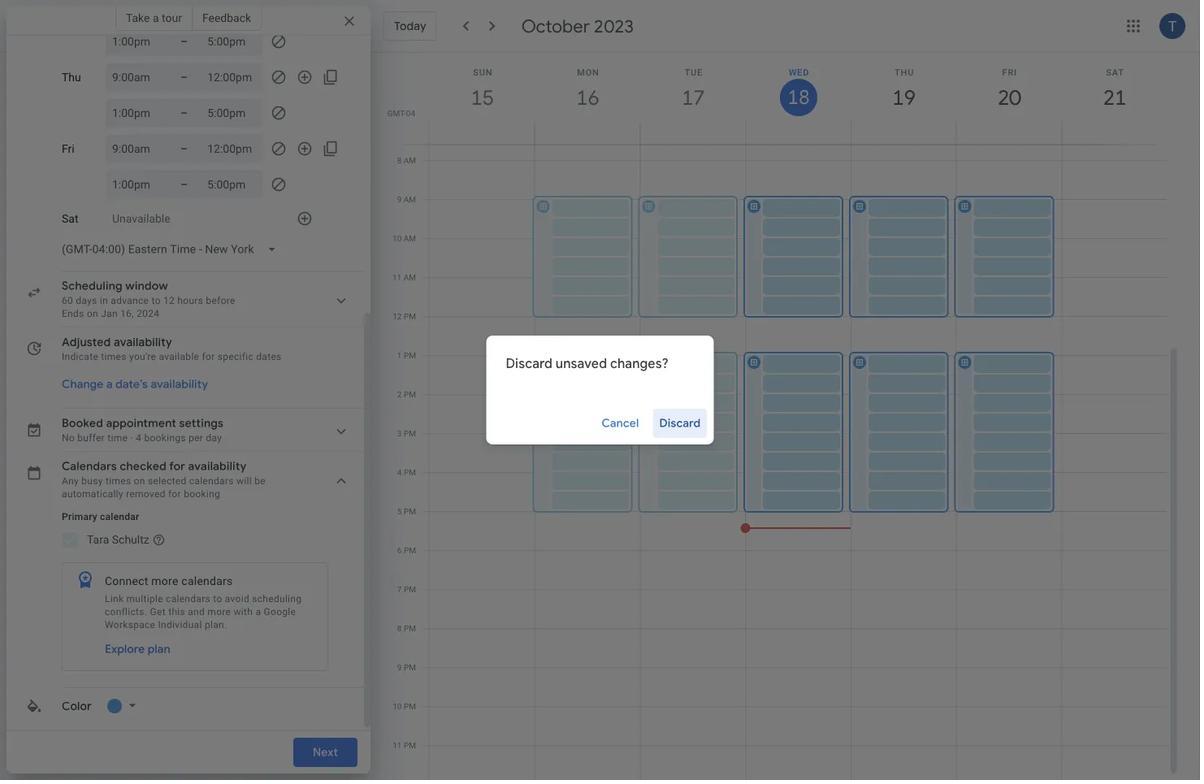 Task type: describe. For each thing, give the bounding box(es) containing it.
conflicts.
[[105, 606, 147, 618]]

am for 10 am
[[404, 234, 416, 243]]

1 vertical spatial calendars
[[182, 574, 233, 588]]

2 vertical spatial calendars
[[166, 593, 211, 605]]

change a date's availability button
[[55, 370, 215, 399]]

color
[[62, 699, 92, 714]]

thu
[[62, 71, 81, 84]]

times inside adjusted availability indicate times you're available for specific dates
[[101, 351, 127, 363]]

calendars inside "calendars checked for availability any busy times on selected calendars will be automatically removed for booking"
[[189, 476, 234, 487]]

gmt-04
[[388, 108, 415, 118]]

1
[[397, 351, 402, 361]]

specific
[[218, 351, 254, 363]]

link
[[105, 593, 124, 605]]

tour
[[162, 11, 182, 24]]

2
[[397, 390, 402, 400]]

calendars checked for availability any busy times on selected calendars will be automatically removed for booking
[[62, 459, 266, 500]]

dates
[[256, 351, 282, 363]]

sat
[[62, 212, 78, 225]]

be
[[255, 476, 266, 487]]

pm for 1 pm
[[404, 351, 416, 361]]

next
[[313, 745, 338, 760]]

cancel button
[[595, 404, 647, 443]]

pm for 12 pm
[[404, 312, 416, 322]]

explore plan
[[105, 642, 170, 657]]

next button
[[293, 738, 358, 767]]

avoid
[[225, 593, 250, 605]]

discard button
[[653, 404, 708, 443]]

9 for 9 am
[[397, 195, 402, 204]]

7
[[397, 585, 402, 595]]

adjusted
[[62, 335, 111, 350]]

tara schultz
[[87, 533, 149, 546]]

unavailable
[[112, 212, 170, 225]]

04
[[406, 108, 415, 118]]

individual
[[158, 619, 202, 631]]

explore
[[105, 642, 145, 657]]

adjusted availability indicate times you're available for specific dates
[[62, 335, 282, 363]]

6
[[397, 546, 402, 556]]

calendars
[[62, 459, 117, 474]]

gmt-
[[388, 108, 406, 118]]

take a tour button
[[115, 5, 193, 31]]

8 am
[[397, 156, 416, 165]]

take a tour
[[126, 11, 182, 24]]

busy
[[82, 476, 103, 487]]

7 pm
[[397, 585, 416, 595]]

primary
[[62, 511, 97, 523]]

2 pm
[[397, 390, 416, 400]]

availability for for
[[188, 459, 247, 474]]

11 am
[[393, 273, 416, 282]]

availability for date's
[[151, 377, 208, 392]]

3
[[397, 429, 402, 439]]

october
[[522, 15, 590, 37]]

9 pm
[[397, 663, 416, 673]]

connect
[[105, 574, 148, 588]]

workspace
[[105, 619, 155, 631]]

8 for 8 pm
[[397, 624, 402, 634]]

primary calendar
[[62, 511, 139, 523]]

2 column header from the left
[[535, 53, 641, 144]]

pm for 6 pm
[[404, 546, 416, 556]]

availability inside adjusted availability indicate times you're available for specific dates
[[114, 335, 172, 350]]

pm for 4 pm
[[404, 468, 416, 478]]

google
[[264, 606, 296, 618]]

5 column header from the left
[[851, 53, 957, 144]]

discard for discard unsaved changes?
[[506, 356, 553, 372]]

5 – from the top
[[180, 178, 188, 191]]

a for change
[[106, 377, 113, 392]]

calendar
[[100, 511, 139, 523]]

for inside adjusted availability indicate times you're available for specific dates
[[202, 351, 215, 363]]

3 pm
[[397, 429, 416, 439]]

4 pm
[[397, 468, 416, 478]]

october 2023
[[522, 15, 634, 37]]

1 – from the top
[[180, 35, 188, 48]]

0 horizontal spatial more
[[151, 574, 179, 588]]

a inside connect more calendars link multiple calendars to avoid scheduling conflicts. get this and more with a google workspace individual plan.
[[256, 606, 261, 618]]

8 for 8 am
[[397, 156, 402, 165]]

with
[[234, 606, 253, 618]]

connect more calendars link multiple calendars to avoid scheduling conflicts. get this and more with a google workspace individual plan.
[[105, 574, 302, 631]]

am for 11 am
[[404, 273, 416, 282]]

1 column header from the left
[[429, 53, 535, 144]]

12 pm
[[393, 312, 416, 322]]

change a date's availability
[[62, 377, 208, 392]]

9 for 9 pm
[[397, 663, 402, 673]]

get
[[150, 606, 166, 618]]

removed
[[126, 489, 166, 500]]

pm for 7 pm
[[404, 585, 416, 595]]

any
[[62, 476, 79, 487]]

automatically
[[62, 489, 123, 500]]



Task type: vqa. For each thing, say whether or not it's contained in the screenshot.
times inside Adjusted availability Indicate times you're available for specific dates
yes



Task type: locate. For each thing, give the bounding box(es) containing it.
2 vertical spatial availability
[[188, 459, 247, 474]]

2 pm from the top
[[404, 351, 416, 361]]

feedback
[[202, 11, 251, 24]]

4 column header from the left
[[746, 53, 852, 144]]

column header
[[429, 53, 535, 144], [535, 53, 641, 144], [640, 53, 746, 144], [746, 53, 852, 144], [851, 53, 957, 144], [956, 53, 1063, 144], [1062, 53, 1168, 144]]

8 up 9 am
[[397, 156, 402, 165]]

0 vertical spatial 9
[[397, 195, 402, 204]]

pm up the 9 pm
[[404, 624, 416, 634]]

10 pm
[[393, 702, 416, 712]]

grid
[[377, 53, 1181, 780]]

9 pm from the top
[[404, 624, 416, 634]]

11 down 10 pm
[[393, 741, 402, 751]]

pm down 8 pm
[[404, 663, 416, 673]]

you're
[[129, 351, 156, 363]]

availability up the will
[[188, 459, 247, 474]]

take
[[126, 11, 150, 24]]

times left on
[[106, 476, 131, 487]]

calendars
[[189, 476, 234, 487], [182, 574, 233, 588], [166, 593, 211, 605]]

for left specific
[[202, 351, 215, 363]]

pm for 2 pm
[[404, 390, 416, 400]]

1 am from the top
[[404, 156, 416, 165]]

a left the date's
[[106, 377, 113, 392]]

am for 8 am
[[404, 156, 416, 165]]

to
[[213, 593, 222, 605]]

availability inside button
[[151, 377, 208, 392]]

pm right 3
[[404, 429, 416, 439]]

selected
[[148, 476, 187, 487]]

pm right 2
[[404, 390, 416, 400]]

3 pm from the top
[[404, 390, 416, 400]]

2 vertical spatial for
[[168, 489, 181, 500]]

feedback button
[[193, 5, 262, 31]]

am
[[404, 156, 416, 165], [404, 195, 416, 204], [404, 234, 416, 243], [404, 273, 416, 282]]

availability up you're
[[114, 335, 172, 350]]

1 vertical spatial a
[[106, 377, 113, 392]]

pm right 1
[[404, 351, 416, 361]]

2 am from the top
[[404, 195, 416, 204]]

0 vertical spatial more
[[151, 574, 179, 588]]

on
[[134, 476, 145, 487]]

pm right "5"
[[404, 507, 416, 517]]

availability down available
[[151, 377, 208, 392]]

2 – from the top
[[180, 70, 188, 84]]

discard unsaved changes?
[[506, 356, 669, 372]]

4
[[397, 468, 402, 478]]

and
[[188, 606, 205, 618]]

10 up 11 pm at the bottom of the page
[[393, 702, 402, 712]]

7 pm from the top
[[404, 546, 416, 556]]

pm for 8 pm
[[404, 624, 416, 634]]

6 pm from the top
[[404, 507, 416, 517]]

11 pm from the top
[[404, 702, 416, 712]]

pm right 7 at left
[[404, 585, 416, 595]]

0 vertical spatial discard
[[506, 356, 553, 372]]

available
[[159, 351, 199, 363]]

6 pm
[[397, 546, 416, 556]]

pm for 5 pm
[[404, 507, 416, 517]]

calendars up to
[[182, 574, 233, 588]]

am down 9 am
[[404, 234, 416, 243]]

cancel
[[602, 416, 639, 431]]

am up 9 am
[[404, 156, 416, 165]]

a right with
[[256, 606, 261, 618]]

0 vertical spatial times
[[101, 351, 127, 363]]

1 vertical spatial for
[[169, 459, 185, 474]]

calendars up booking
[[189, 476, 234, 487]]

8
[[397, 156, 402, 165], [397, 624, 402, 634]]

12
[[393, 312, 402, 322]]

0 vertical spatial availability
[[114, 335, 172, 350]]

multiple
[[126, 593, 163, 605]]

discard inside button
[[660, 416, 701, 431]]

0 horizontal spatial a
[[106, 377, 113, 392]]

11 pm
[[393, 741, 416, 751]]

1 horizontal spatial more
[[208, 606, 231, 618]]

tara
[[87, 533, 109, 546]]

schultz
[[112, 533, 149, 546]]

0 vertical spatial a
[[153, 11, 159, 24]]

1 8 from the top
[[397, 156, 402, 165]]

11 for 11 pm
[[393, 741, 402, 751]]

for up selected
[[169, 459, 185, 474]]

times inside "calendars checked for availability any busy times on selected calendars will be automatically removed for booking"
[[106, 476, 131, 487]]

pm for 9 pm
[[404, 663, 416, 673]]

1 vertical spatial times
[[106, 476, 131, 487]]

change
[[62, 377, 104, 392]]

date's
[[116, 377, 148, 392]]

1 horizontal spatial a
[[153, 11, 159, 24]]

2 8 from the top
[[397, 624, 402, 634]]

pm right 4
[[404, 468, 416, 478]]

1 horizontal spatial discard
[[660, 416, 701, 431]]

plan.
[[205, 619, 227, 631]]

10 am
[[393, 234, 416, 243]]

6 column header from the left
[[956, 53, 1063, 144]]

4 – from the top
[[180, 142, 188, 155]]

0 vertical spatial 8
[[397, 156, 402, 165]]

discard right cancel "button"
[[660, 416, 701, 431]]

1 vertical spatial more
[[208, 606, 231, 618]]

3 am from the top
[[404, 234, 416, 243]]

unsaved
[[556, 356, 607, 372]]

1 vertical spatial 11
[[393, 741, 402, 751]]

8 down 7 at left
[[397, 624, 402, 634]]

8 pm
[[397, 624, 416, 634]]

a for take
[[153, 11, 159, 24]]

1 9 from the top
[[397, 195, 402, 204]]

–
[[180, 35, 188, 48], [180, 70, 188, 84], [180, 106, 188, 119], [180, 142, 188, 155], [180, 178, 188, 191]]

2 11 from the top
[[393, 741, 402, 751]]

2 10 from the top
[[393, 702, 402, 712]]

grid containing gmt-04
[[377, 53, 1181, 780]]

pm for 11 pm
[[404, 741, 416, 751]]

am down 8 am at the left top of page
[[404, 195, 416, 204]]

0 vertical spatial calendars
[[189, 476, 234, 487]]

more
[[151, 574, 179, 588], [208, 606, 231, 618]]

2 horizontal spatial a
[[256, 606, 261, 618]]

10 for 10 pm
[[393, 702, 402, 712]]

12 pm from the top
[[404, 741, 416, 751]]

discard for discard
[[660, 416, 701, 431]]

changes?
[[610, 356, 669, 372]]

discard left unsaved
[[506, 356, 553, 372]]

more up the multiple
[[151, 574, 179, 588]]

1 vertical spatial availability
[[151, 377, 208, 392]]

1 pm from the top
[[404, 312, 416, 322]]

9 am
[[397, 195, 416, 204]]

2 9 from the top
[[397, 663, 402, 673]]

discard unsaved changes? alert dialog
[[487, 336, 714, 445]]

availability inside "calendars checked for availability any busy times on selected calendars will be automatically removed for booking"
[[188, 459, 247, 474]]

0 vertical spatial for
[[202, 351, 215, 363]]

for down selected
[[168, 489, 181, 500]]

0 vertical spatial 10
[[393, 234, 402, 243]]

pm right 6
[[404, 546, 416, 556]]

explore plan button
[[98, 635, 177, 664]]

1 10 from the top
[[393, 234, 402, 243]]

this
[[168, 606, 185, 618]]

am up '12 pm'
[[404, 273, 416, 282]]

indicate
[[62, 351, 98, 363]]

3 – from the top
[[180, 106, 188, 119]]

today
[[394, 19, 427, 33]]

pm
[[404, 312, 416, 322], [404, 351, 416, 361], [404, 390, 416, 400], [404, 429, 416, 439], [404, 468, 416, 478], [404, 507, 416, 517], [404, 546, 416, 556], [404, 585, 416, 595], [404, 624, 416, 634], [404, 663, 416, 673], [404, 702, 416, 712], [404, 741, 416, 751]]

1 vertical spatial 9
[[397, 663, 402, 673]]

times left you're
[[101, 351, 127, 363]]

11 for 11 am
[[393, 273, 402, 282]]

a left tour on the left top
[[153, 11, 159, 24]]

1 vertical spatial 10
[[393, 702, 402, 712]]

1 vertical spatial discard
[[660, 416, 701, 431]]

fri
[[62, 142, 75, 155]]

8 pm from the top
[[404, 585, 416, 595]]

9
[[397, 195, 402, 204], [397, 663, 402, 673]]

4 am from the top
[[404, 273, 416, 282]]

10 up 11 am
[[393, 234, 402, 243]]

today button
[[384, 11, 437, 41]]

10 for 10 am
[[393, 234, 402, 243]]

pm down 10 pm
[[404, 741, 416, 751]]

7 column header from the left
[[1062, 53, 1168, 144]]

1 vertical spatial 8
[[397, 624, 402, 634]]

4 pm from the top
[[404, 429, 416, 439]]

scheduling
[[252, 593, 302, 605]]

will
[[237, 476, 252, 487]]

5 pm from the top
[[404, 468, 416, 478]]

0 horizontal spatial discard
[[506, 356, 553, 372]]

0 vertical spatial 11
[[393, 273, 402, 282]]

pm down the 9 pm
[[404, 702, 416, 712]]

discard
[[506, 356, 553, 372], [660, 416, 701, 431]]

11 up 12
[[393, 273, 402, 282]]

am for 9 am
[[404, 195, 416, 204]]

10 pm from the top
[[404, 663, 416, 673]]

pm for 10 pm
[[404, 702, 416, 712]]

checked
[[120, 459, 167, 474]]

more down to
[[208, 606, 231, 618]]

3 column header from the left
[[640, 53, 746, 144]]

5 pm
[[397, 507, 416, 517]]

5
[[397, 507, 402, 517]]

pm right 12
[[404, 312, 416, 322]]

10
[[393, 234, 402, 243], [393, 702, 402, 712]]

pm for 3 pm
[[404, 429, 416, 439]]

booking
[[184, 489, 220, 500]]

9 up 10 pm
[[397, 663, 402, 673]]

1 pm
[[397, 351, 416, 361]]

plan
[[148, 642, 170, 657]]

9 up 10 am
[[397, 195, 402, 204]]

a
[[153, 11, 159, 24], [106, 377, 113, 392], [256, 606, 261, 618]]

times
[[101, 351, 127, 363], [106, 476, 131, 487]]

calendars up and at the bottom of the page
[[166, 593, 211, 605]]

2 vertical spatial a
[[256, 606, 261, 618]]

1 11 from the top
[[393, 273, 402, 282]]

2023
[[594, 15, 634, 37]]



